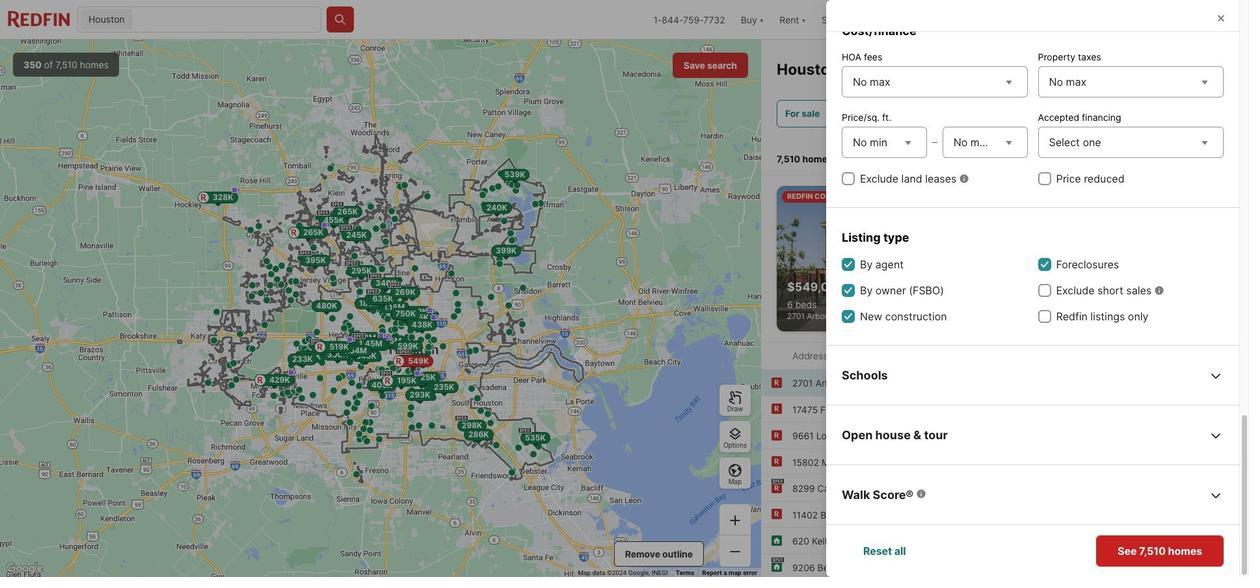 Task type: locate. For each thing, give the bounding box(es) containing it.
toggle search results photos view tab
[[1122, 140, 1173, 173]]

dialog
[[826, 0, 1250, 578]]

tab list
[[1109, 138, 1234, 175]]

None checkbox
[[842, 172, 855, 185], [1038, 172, 1051, 185], [842, 258, 855, 271], [1038, 258, 1051, 271], [1038, 284, 1051, 297], [842, 310, 855, 323], [1038, 310, 1051, 323], [842, 172, 855, 185], [1038, 172, 1051, 185], [842, 258, 855, 271], [1038, 258, 1051, 271], [1038, 284, 1051, 297], [842, 310, 855, 323], [1038, 310, 1051, 323]]

select a min and max value element
[[842, 124, 1028, 161]]

None checkbox
[[842, 284, 855, 297]]

None search field
[[135, 7, 321, 33]]



Task type: describe. For each thing, give the bounding box(es) containing it.
google image
[[3, 561, 46, 578]]

submit search image
[[334, 13, 347, 26]]

map region
[[0, 40, 761, 578]]

toggle search results table view tab
[[1176, 140, 1221, 173]]



Task type: vqa. For each thing, say whether or not it's contained in the screenshot.
cell
no



